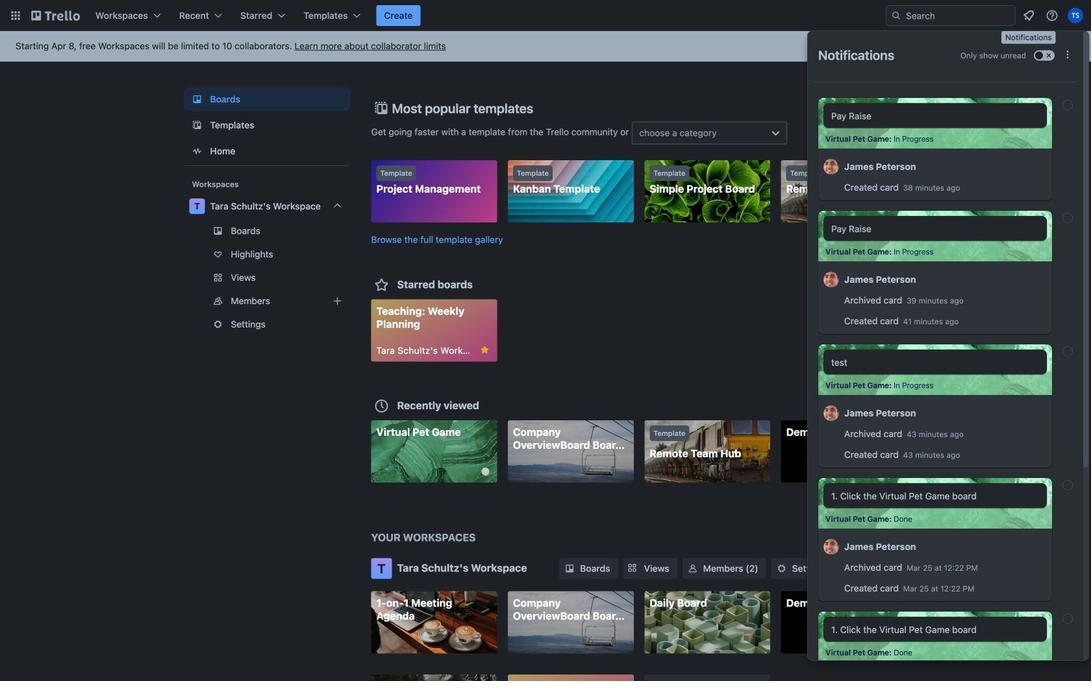 Task type: locate. For each thing, give the bounding box(es) containing it.
james peterson (jamespeterson93) image
[[823, 157, 839, 177], [823, 404, 839, 423], [823, 538, 839, 557]]

1 horizontal spatial sm image
[[686, 563, 699, 576]]

0 notifications image
[[1021, 8, 1037, 23]]

tooltip
[[1001, 31, 1056, 44]]

1 james peterson (jamespeterson93) image from the top
[[823, 157, 839, 177]]

primary element
[[0, 0, 1091, 31]]

2 james peterson (jamespeterson93) image from the top
[[823, 404, 839, 423]]

sm image
[[563, 563, 576, 576], [686, 563, 699, 576]]

0 horizontal spatial sm image
[[563, 563, 576, 576]]

0 vertical spatial james peterson (jamespeterson93) image
[[823, 157, 839, 177]]

add image
[[330, 294, 345, 309]]

2 sm image from the left
[[686, 563, 699, 576]]

tara schultz (taraschultz7) image
[[1068, 8, 1083, 23]]

2 vertical spatial james peterson (jamespeterson93) image
[[823, 538, 839, 557]]

open information menu image
[[1046, 9, 1059, 22]]

1 vertical spatial james peterson (jamespeterson93) image
[[823, 404, 839, 423]]

board image
[[189, 92, 205, 107]]

Search field
[[901, 6, 1015, 25]]



Task type: describe. For each thing, give the bounding box(es) containing it.
back to home image
[[31, 5, 80, 26]]

search image
[[891, 10, 901, 21]]

james peterson (jamespeterson93) image
[[823, 270, 839, 290]]

sm image
[[775, 563, 788, 576]]

1 sm image from the left
[[563, 563, 576, 576]]

template board image
[[189, 118, 205, 133]]

3 james peterson (jamespeterson93) image from the top
[[823, 538, 839, 557]]

home image
[[189, 144, 205, 159]]



Task type: vqa. For each thing, say whether or not it's contained in the screenshot.
the leftmost sm image
yes



